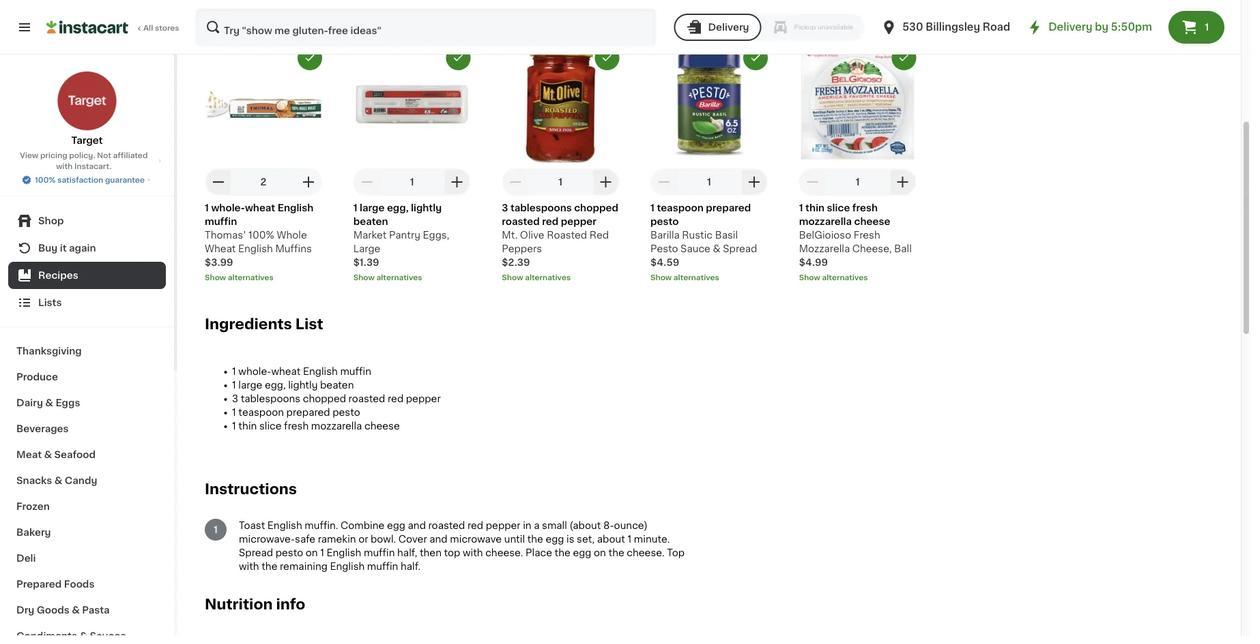 Task type: vqa. For each thing, say whether or not it's contained in the screenshot.
Dairy
yes



Task type: locate. For each thing, give the bounding box(es) containing it.
deli link
[[8, 546, 166, 572]]

availability.
[[359, 2, 412, 11]]

1 horizontal spatial pepper
[[486, 522, 521, 531]]

decrement quantity image for large
[[359, 174, 375, 191]]

0 vertical spatial slice
[[827, 204, 850, 213]]

egg,
[[387, 204, 409, 213], [265, 381, 286, 391]]

unselect item image down 530
[[898, 52, 910, 64]]

2 horizontal spatial and
[[657, 2, 675, 11]]

1 vertical spatial red
[[388, 395, 404, 404]]

$4.99
[[799, 258, 828, 268]]

show inside 3 tablespoons chopped roasted red pepper mt. olive roasted red peppers $2.39 show alternatives
[[502, 274, 523, 282]]

0 vertical spatial fresh
[[852, 204, 878, 213]]

1 horizontal spatial fresh
[[852, 204, 878, 213]]

and up then on the bottom
[[430, 535, 448, 545]]

0 horizontal spatial with
[[56, 163, 73, 170]]

0 vertical spatial pesto
[[651, 217, 679, 227]]

roasted inside 3 tablespoons chopped roasted red pepper mt. olive roasted red peppers $2.39 show alternatives
[[502, 217, 540, 227]]

1 horizontal spatial 3
[[502, 204, 508, 213]]

2 increment quantity image from the left
[[895, 174, 911, 191]]

ramekin
[[318, 535, 356, 545]]

3 show alternatives button from the left
[[502, 273, 619, 284]]

0 horizontal spatial spread
[[239, 549, 273, 559]]

wheat down ingredients list on the left of the page
[[271, 368, 301, 377]]

100% inside button
[[35, 176, 56, 184]]

decrement quantity image
[[359, 174, 375, 191], [507, 174, 524, 191], [805, 174, 821, 191]]

egg down set,
[[573, 549, 592, 559]]

recipes
[[38, 271, 78, 281]]

eggs,
[[423, 231, 449, 241]]

2 horizontal spatial with
[[463, 549, 483, 559]]

alternatives inside 1 large egg, lightly beaten market pantry eggs, large $1.39 show alternatives
[[377, 274, 422, 282]]

cover
[[398, 535, 427, 545]]

100%
[[35, 176, 56, 184], [249, 231, 274, 241]]

0 horizontal spatial cheese
[[365, 422, 400, 432]]

delivery inside button
[[708, 23, 749, 32]]

1 unselect item image from the left
[[601, 52, 613, 64]]

with down microwave
[[463, 549, 483, 559]]

delivery for delivery
[[708, 23, 749, 32]]

1 vertical spatial thin
[[238, 422, 257, 432]]

whole- up thomas' in the top left of the page
[[211, 204, 245, 213]]

1 whole-wheat english muffin 1 large egg, lightly beaten 3 tablespoons chopped roasted red pepper 1 teaspoon prepared pesto 1 thin slice fresh mozzarella cheese
[[232, 368, 441, 432]]

0 vertical spatial wheat
[[245, 204, 275, 213]]

prepared
[[706, 204, 751, 213], [286, 408, 330, 418]]

unselect item image for 1 teaspoon prepared pesto
[[750, 52, 762, 64]]

unselect item image down search field
[[452, 52, 465, 64]]

english
[[278, 204, 314, 213], [238, 245, 273, 254], [303, 368, 338, 377], [268, 522, 302, 531], [327, 549, 361, 559], [330, 563, 365, 572]]

show alternatives button down cheese,
[[799, 273, 917, 284]]

1 inside 1 large egg, lightly beaten market pantry eggs, large $1.39 show alternatives
[[353, 204, 357, 213]]

2 horizontal spatial egg
[[573, 549, 592, 559]]

show alternatives button down the pantry
[[353, 273, 471, 284]]

delivery by 5:50pm link
[[1027, 19, 1152, 35]]

wheat inside 1 whole-wheat english muffin thomas' 100% whole wheat english muffins $3.99 show alternatives
[[245, 204, 275, 213]]

prepared foods
[[16, 580, 94, 590]]

whole-
[[211, 204, 245, 213], [238, 368, 271, 377]]

1 horizontal spatial chopped
[[574, 204, 618, 213]]

unselect item image down service type group
[[750, 52, 762, 64]]

0 horizontal spatial lightly
[[288, 381, 318, 391]]

chopped inside 1 whole-wheat english muffin 1 large egg, lightly beaten 3 tablespoons chopped roasted red pepper 1 teaspoon prepared pesto 1 thin slice fresh mozzarella cheese
[[303, 395, 346, 404]]

0 vertical spatial teaspoon
[[657, 204, 704, 213]]

alternatives inside 1 thin slice fresh mozzarella cheese belgioioso fresh mozzarella cheese, ball $4.99 show alternatives
[[822, 274, 868, 282]]

0 vertical spatial 100%
[[35, 176, 56, 184]]

ball
[[894, 245, 912, 254]]

until
[[504, 535, 525, 545]]

cheese.
[[485, 549, 523, 559], [627, 549, 665, 559]]

alternatives inside 1 teaspoon prepared pesto barilla rustic basil pesto sauce & spread $4.59 show alternatives
[[674, 274, 719, 282]]

all stores link
[[46, 8, 180, 46]]

chopped inside 3 tablespoons chopped roasted red pepper mt. olive roasted red peppers $2.39 show alternatives
[[574, 204, 618, 213]]

show alternatives button down roasted
[[502, 273, 619, 284]]

3 tablespoons chopped roasted red pepper mt. olive roasted red peppers $2.39 show alternatives
[[502, 204, 618, 282]]

red inside toast english muffin. combine egg and roasted red pepper in a small (about 8-ounce) microwave-safe ramekin or bowl. cover and microwave until the egg is set, about 1 minute. spread pesto on 1 english muffin half, then top with cheese. place the egg on the cheese. top with the remaining english muffin half.
[[468, 522, 483, 531]]

1 horizontal spatial large
[[360, 204, 385, 213]]

1 alternatives from the left
[[228, 274, 274, 282]]

unselect item image
[[304, 52, 316, 64], [452, 52, 465, 64], [898, 52, 910, 64]]

2 horizontal spatial increment quantity image
[[746, 174, 763, 191]]

1 horizontal spatial delivery
[[1049, 22, 1093, 32]]

fresh
[[854, 231, 880, 241]]

1 inside 1 thin slice fresh mozzarella cheese belgioioso fresh mozzarella cheese, ball $4.99 show alternatives
[[799, 204, 803, 213]]

0 vertical spatial beaten
[[353, 217, 388, 227]]

0 horizontal spatial 100%
[[35, 176, 56, 184]]

prepared foods link
[[8, 572, 166, 598]]

1 horizontal spatial 100%
[[249, 231, 274, 241]]

1 horizontal spatial egg
[[546, 535, 564, 545]]

0 vertical spatial whole-
[[211, 204, 245, 213]]

info
[[276, 598, 305, 613]]

0 horizontal spatial mozzarella
[[311, 422, 362, 432]]

1 horizontal spatial red
[[468, 522, 483, 531]]

show for $4.59
[[651, 274, 672, 282]]

1 vertical spatial chopped
[[303, 395, 346, 404]]

alternatives down $3.99
[[228, 274, 274, 282]]

0 vertical spatial and
[[657, 2, 675, 11]]

again
[[69, 244, 96, 253]]

1 vertical spatial cheese
[[365, 422, 400, 432]]

increment quantity image for 1 thin slice fresh mozzarella cheese
[[895, 174, 911, 191]]

english inside 1 whole-wheat english muffin 1 large egg, lightly beaten 3 tablespoons chopped roasted red pepper 1 teaspoon prepared pesto 1 thin slice fresh mozzarella cheese
[[303, 368, 338, 377]]

unselect item image
[[601, 52, 613, 64], [750, 52, 762, 64]]

on down the safe
[[306, 549, 318, 559]]

unselect item image for 3 tablespoons chopped roasted red pepper
[[601, 52, 613, 64]]

0 horizontal spatial egg,
[[265, 381, 286, 391]]

4 alternatives from the left
[[674, 274, 719, 282]]

spread down basil
[[723, 245, 757, 254]]

cheese inside 1 whole-wheat english muffin 1 large egg, lightly beaten 3 tablespoons chopped roasted red pepper 1 teaspoon prepared pesto 1 thin slice fresh mozzarella cheese
[[365, 422, 400, 432]]

with down the microwave-
[[239, 563, 259, 572]]

530
[[903, 22, 923, 32]]

show alternatives button for $4.99
[[799, 273, 917, 284]]

None search field
[[195, 8, 656, 46]]

1 decrement quantity image from the left
[[210, 174, 227, 191]]

pesto inside 1 whole-wheat english muffin 1 large egg, lightly beaten 3 tablespoons chopped roasted red pepper 1 teaspoon prepared pesto 1 thin slice fresh mozzarella cheese
[[333, 408, 360, 418]]

0 horizontal spatial cheese.
[[485, 549, 523, 559]]

1 horizontal spatial increment quantity image
[[598, 174, 614, 191]]

slice up instructions
[[259, 422, 282, 432]]

0 horizontal spatial unselect item image
[[601, 52, 613, 64]]

delivery down quantities.
[[708, 23, 749, 32]]

alternatives inside 3 tablespoons chopped roasted red pepper mt. olive roasted red peppers $2.39 show alternatives
[[525, 274, 571, 282]]

with down "pricing"
[[56, 163, 73, 170]]

1 vertical spatial fresh
[[284, 422, 309, 432]]

sauce
[[681, 245, 711, 254]]

1 horizontal spatial cheese.
[[627, 549, 665, 559]]

whole- inside 1 whole-wheat english muffin thomas' 100% whole wheat english muffins $3.99 show alternatives
[[211, 204, 245, 213]]

store
[[332, 2, 356, 11]]

teaspoon inside 1 teaspoon prepared pesto barilla rustic basil pesto sauce & spread $4.59 show alternatives
[[657, 204, 704, 213]]

alternatives down $4.99
[[822, 274, 868, 282]]

large up market at the top left
[[360, 204, 385, 213]]

slice inside 1 whole-wheat english muffin 1 large egg, lightly beaten 3 tablespoons chopped roasted red pepper 1 teaspoon prepared pesto 1 thin slice fresh mozzarella cheese
[[259, 422, 282, 432]]

1 show alternatives button from the left
[[205, 273, 322, 284]]

& down basil
[[713, 245, 721, 254]]

remaining
[[280, 563, 328, 572]]

0 vertical spatial pepper
[[561, 217, 597, 227]]

decrement quantity image up barilla
[[656, 174, 672, 191]]

decrement quantity image up belgioioso
[[805, 174, 821, 191]]

1 horizontal spatial spread
[[723, 245, 757, 254]]

2 vertical spatial roasted
[[428, 522, 465, 531]]

0 horizontal spatial fresh
[[284, 422, 309, 432]]

1 horizontal spatial thin
[[806, 204, 825, 213]]

egg down small
[[546, 535, 564, 545]]

decrement quantity image up market at the top left
[[359, 174, 375, 191]]

belgioioso
[[799, 231, 851, 241]]

& for seafood
[[44, 451, 52, 460]]

small
[[542, 522, 567, 531]]

1 horizontal spatial increment quantity image
[[895, 174, 911, 191]]

0 vertical spatial mozzarella
[[799, 217, 852, 227]]

1 vertical spatial tablespoons
[[241, 395, 300, 404]]

mozzarella inside 1 thin slice fresh mozzarella cheese belgioioso fresh mozzarella cheese, ball $4.99 show alternatives
[[799, 217, 852, 227]]

buy
[[38, 244, 58, 253]]

alternatives down $1.39
[[377, 274, 422, 282]]

1 vertical spatial beaten
[[320, 381, 354, 391]]

quantities.
[[678, 2, 728, 11]]

0 vertical spatial lightly
[[411, 204, 442, 213]]

1 vertical spatial roasted
[[349, 395, 385, 404]]

1 horizontal spatial decrement quantity image
[[507, 174, 524, 191]]

egg
[[387, 522, 405, 531], [546, 535, 564, 545], [573, 549, 592, 559]]

3 increment quantity image from the left
[[746, 174, 763, 191]]

rustic
[[682, 231, 713, 241]]

1 vertical spatial pesto
[[333, 408, 360, 418]]

1 vertical spatial spread
[[239, 549, 273, 559]]

show inside 1 teaspoon prepared pesto barilla rustic basil pesto sauce & spread $4.59 show alternatives
[[651, 274, 672, 282]]

&
[[713, 245, 721, 254], [45, 399, 53, 408], [44, 451, 52, 460], [54, 476, 62, 486], [72, 606, 80, 616]]

basil
[[715, 231, 738, 241]]

1 vertical spatial with
[[463, 549, 483, 559]]

1 horizontal spatial and
[[430, 535, 448, 545]]

instacart logo image
[[46, 19, 128, 35]]

spread down the microwave-
[[239, 549, 273, 559]]

1 horizontal spatial pesto
[[333, 408, 360, 418]]

egg, up the pantry
[[387, 204, 409, 213]]

3 product group from the left
[[502, 46, 619, 284]]

whole- inside 1 whole-wheat english muffin 1 large egg, lightly beaten 3 tablespoons chopped roasted red pepper 1 teaspoon prepared pesto 1 thin slice fresh mozzarella cheese
[[238, 368, 271, 377]]

0 vertical spatial tablespoons
[[511, 204, 572, 213]]

snacks
[[16, 476, 52, 486]]

pepper inside 3 tablespoons chopped roasted red pepper mt. olive roasted red peppers $2.39 show alternatives
[[561, 217, 597, 227]]

0 horizontal spatial roasted
[[349, 395, 385, 404]]

alternatives inside 1 whole-wheat english muffin thomas' 100% whole wheat english muffins $3.99 show alternatives
[[228, 274, 274, 282]]

show alternatives button for $4.59
[[651, 273, 768, 284]]

1 horizontal spatial egg,
[[387, 204, 409, 213]]

decrement quantity image for thin
[[805, 174, 821, 191]]

the down the microwave-
[[262, 563, 277, 572]]

show alternatives button down muffins on the left top of page
[[205, 273, 322, 284]]

2 vertical spatial pesto
[[276, 549, 303, 559]]

lists
[[38, 298, 62, 308]]

and up "cover"
[[408, 522, 426, 531]]

1 decrement quantity image from the left
[[359, 174, 375, 191]]

safe
[[295, 535, 315, 545]]

shop link
[[8, 208, 166, 235]]

1 horizontal spatial cheese
[[854, 217, 890, 227]]

4 show from the left
[[651, 274, 672, 282]]

show alternatives button for $3.99
[[205, 273, 322, 284]]

1 vertical spatial slice
[[259, 422, 282, 432]]

lightly up eggs,
[[411, 204, 442, 213]]

0 vertical spatial 3
[[502, 204, 508, 213]]

seafood
[[54, 451, 96, 460]]

unselect item image for 1 large egg, lightly beaten
[[452, 52, 465, 64]]

& left candy at the bottom left of the page
[[54, 476, 62, 486]]

slice
[[827, 204, 850, 213], [259, 422, 282, 432]]

slice up belgioioso
[[827, 204, 850, 213]]

2 horizontal spatial decrement quantity image
[[805, 174, 821, 191]]

show for $2.39
[[502, 274, 523, 282]]

large
[[360, 204, 385, 213], [238, 381, 262, 391]]

decrement quantity image left 2
[[210, 174, 227, 191]]

alternatives down $2.39
[[525, 274, 571, 282]]

show alternatives button
[[205, 273, 322, 284], [353, 273, 471, 284], [502, 273, 619, 284], [651, 273, 768, 284], [799, 273, 917, 284]]

slice inside 1 thin slice fresh mozzarella cheese belgioioso fresh mozzarella cheese, ball $4.99 show alternatives
[[827, 204, 850, 213]]

ingredient
[[471, 2, 520, 11]]

all
[[143, 24, 153, 32]]

thin up instructions
[[238, 422, 257, 432]]

pepper
[[561, 217, 597, 227], [406, 395, 441, 404], [486, 522, 521, 531]]

increment quantity image up ball
[[895, 174, 911, 191]]

1 horizontal spatial mozzarella
[[799, 217, 852, 227]]

half,
[[397, 549, 417, 559]]

0 horizontal spatial large
[[238, 381, 262, 391]]

& inside 1 teaspoon prepared pesto barilla rustic basil pesto sauce & spread $4.59 show alternatives
[[713, 245, 721, 254]]

prepared inside 1 teaspoon prepared pesto barilla rustic basil pesto sauce & spread $4.59 show alternatives
[[706, 204, 751, 213]]

dairy & eggs
[[16, 399, 80, 408]]

100% satisfaction guarantee button
[[21, 172, 153, 186]]

increment quantity image
[[300, 174, 317, 191], [598, 174, 614, 191], [746, 174, 763, 191]]

chopped
[[574, 204, 618, 213], [303, 395, 346, 404]]

and right items on the right of the page
[[657, 2, 675, 11]]

1 vertical spatial 3
[[232, 395, 238, 404]]

1 vertical spatial and
[[408, 522, 426, 531]]

market
[[353, 231, 387, 241]]

3 alternatives from the left
[[525, 274, 571, 282]]

2 decrement quantity image from the left
[[507, 174, 524, 191]]

egg, down ingredients list on the left of the page
[[265, 381, 286, 391]]

list
[[295, 317, 323, 332]]

unselect item image down the correct
[[601, 52, 613, 64]]

decrement quantity image
[[210, 174, 227, 191], [656, 174, 672, 191]]

1 inside 1 teaspoon prepared pesto barilla rustic basil pesto sauce & spread $4.59 show alternatives
[[651, 204, 655, 213]]

1 vertical spatial large
[[238, 381, 262, 391]]

tablespoons
[[511, 204, 572, 213], [241, 395, 300, 404]]

dairy
[[16, 399, 43, 408]]

wheat down 2
[[245, 204, 275, 213]]

egg up bowl.
[[387, 522, 405, 531]]

2 horizontal spatial pepper
[[561, 217, 597, 227]]

0 horizontal spatial pesto
[[276, 549, 303, 559]]

thin up belgioioso
[[806, 204, 825, 213]]

prepared
[[16, 580, 62, 590]]

show down $4.99
[[799, 274, 820, 282]]

full
[[454, 2, 468, 11]]

2 show from the left
[[353, 274, 375, 282]]

show down $2.39
[[502, 274, 523, 282]]

1 horizontal spatial teaspoon
[[657, 204, 704, 213]]

wheat inside 1 whole-wheat english muffin 1 large egg, lightly beaten 3 tablespoons chopped roasted red pepper 1 teaspoon prepared pesto 1 thin slice fresh mozzarella cheese
[[271, 368, 301, 377]]

the down the a
[[527, 535, 543, 545]]

show for $4.99
[[799, 274, 820, 282]]

3 unselect item image from the left
[[898, 52, 910, 64]]

2 horizontal spatial red
[[542, 217, 559, 227]]

increment quantity image for 1 whole-wheat english muffin
[[300, 174, 317, 191]]

0 horizontal spatial red
[[388, 395, 404, 404]]

4 show alternatives button from the left
[[651, 273, 768, 284]]

$2.39
[[502, 258, 530, 268]]

3 inside 3 tablespoons chopped roasted red pepper mt. olive roasted red peppers $2.39 show alternatives
[[502, 204, 508, 213]]

goods
[[37, 606, 69, 616]]

on left store
[[317, 2, 329, 11]]

1 horizontal spatial tablespoons
[[511, 204, 572, 213]]

thanksgiving link
[[8, 339, 166, 365]]

delivery left by
[[1049, 22, 1093, 32]]

0 vertical spatial chopped
[[574, 204, 618, 213]]

ounce)
[[614, 522, 648, 531]]

2
[[260, 178, 267, 187]]

tablespoons inside 1 whole-wheat english muffin 1 large egg, lightly beaten 3 tablespoons chopped roasted red pepper 1 teaspoon prepared pesto 1 thin slice fresh mozzarella cheese
[[241, 395, 300, 404]]

1 horizontal spatial lightly
[[411, 204, 442, 213]]

large down ingredients
[[238, 381, 262, 391]]

roasted
[[502, 217, 540, 227], [349, 395, 385, 404], [428, 522, 465, 531]]

2 show alternatives button from the left
[[353, 273, 471, 284]]

unselect item image down based
[[304, 52, 316, 64]]

delivery for delivery by 5:50pm
[[1049, 22, 1093, 32]]

show inside 1 thin slice fresh mozzarella cheese belgioioso fresh mozzarella cheese, ball $4.99 show alternatives
[[799, 274, 820, 282]]

decrement quantity image for whole-
[[210, 174, 227, 191]]

decrement quantity image for tablespoons
[[507, 174, 524, 191]]

beaten up market at the top left
[[353, 217, 388, 227]]

whole- down ingredients
[[238, 368, 271, 377]]

muffin
[[205, 217, 237, 227], [340, 368, 371, 377], [364, 549, 395, 559], [367, 563, 398, 572]]

cheese. down until
[[485, 549, 523, 559]]

eggs
[[56, 399, 80, 408]]

1 vertical spatial prepared
[[286, 408, 330, 418]]

2 increment quantity image from the left
[[598, 174, 614, 191]]

beaten down list
[[320, 381, 354, 391]]

show down $1.39
[[353, 274, 375, 282]]

2 vertical spatial and
[[430, 535, 448, 545]]

spread inside toast english muffin. combine egg and roasted red pepper in a small (about 8-ounce) microwave-safe ramekin or bowl. cover and microwave until the egg is set, about 1 minute. spread pesto on 1 english muffin half, then top with cheese. place the egg on the cheese. top with the remaining english muffin half.
[[239, 549, 273, 559]]

100% inside 1 whole-wheat english muffin thomas' 100% whole wheat english muffins $3.99 show alternatives
[[249, 231, 274, 241]]

and
[[657, 2, 675, 11], [408, 522, 426, 531], [430, 535, 448, 545]]

show down $3.99
[[205, 274, 226, 282]]

5 show from the left
[[799, 274, 820, 282]]

0 horizontal spatial increment quantity image
[[449, 174, 465, 191]]

lightly down list
[[288, 381, 318, 391]]

2 unselect item image from the left
[[750, 52, 762, 64]]

fresh
[[852, 204, 878, 213], [284, 422, 309, 432]]

2 horizontal spatial unselect item image
[[898, 52, 910, 64]]

3 show from the left
[[502, 274, 523, 282]]

increment quantity image
[[449, 174, 465, 191], [895, 174, 911, 191]]

correct
[[591, 2, 626, 11]]

fresh inside 1 whole-wheat english muffin 1 large egg, lightly beaten 3 tablespoons chopped roasted red pepper 1 teaspoon prepared pesto 1 thin slice fresh mozzarella cheese
[[284, 422, 309, 432]]

100% down "pricing"
[[35, 176, 56, 184]]

on down about
[[594, 549, 606, 559]]

3 decrement quantity image from the left
[[805, 174, 821, 191]]

2 unselect item image from the left
[[452, 52, 465, 64]]

5 show alternatives button from the left
[[799, 273, 917, 284]]

roasted inside toast english muffin. combine egg and roasted red pepper in a small (about 8-ounce) microwave-safe ramekin or bowl. cover and microwave until the egg is set, about 1 minute. spread pesto on 1 english muffin half, then top with cheese. place the egg on the cheese. top with the remaining english muffin half.
[[428, 522, 465, 531]]

list
[[522, 2, 536, 11]]

minute.
[[634, 535, 670, 545]]

2 vertical spatial with
[[239, 563, 259, 572]]

1 horizontal spatial slice
[[827, 204, 850, 213]]

decrement quantity image for teaspoon
[[656, 174, 672, 191]]

muffin inside 1 whole-wheat english muffin 1 large egg, lightly beaten 3 tablespoons chopped roasted red pepper 1 teaspoon prepared pesto 1 thin slice fresh mozzarella cheese
[[340, 368, 371, 377]]

1 horizontal spatial prepared
[[706, 204, 751, 213]]

show alternatives button down sauce
[[651, 273, 768, 284]]

& for candy
[[54, 476, 62, 486]]

pesto
[[651, 245, 678, 254]]

5 alternatives from the left
[[822, 274, 868, 282]]

about
[[597, 535, 625, 545]]

0 horizontal spatial decrement quantity image
[[359, 174, 375, 191]]

increment quantity image up eggs,
[[449, 174, 465, 191]]

0 vertical spatial prepared
[[706, 204, 751, 213]]

1 vertical spatial pepper
[[406, 395, 441, 404]]

2 alternatives from the left
[[377, 274, 422, 282]]

large inside 1 whole-wheat english muffin 1 large egg, lightly beaten 3 tablespoons chopped roasted red pepper 1 teaspoon prepared pesto 1 thin slice fresh mozzarella cheese
[[238, 381, 262, 391]]

1 product group from the left
[[205, 46, 322, 284]]

0 horizontal spatial prepared
[[286, 408, 330, 418]]

increment quantity image for 1 large egg, lightly beaten
[[449, 174, 465, 191]]

& right meat on the bottom of the page
[[44, 451, 52, 460]]

large inside 1 large egg, lightly beaten market pantry eggs, large $1.39 show alternatives
[[360, 204, 385, 213]]

2 horizontal spatial pesto
[[651, 217, 679, 227]]

0 horizontal spatial egg
[[387, 522, 405, 531]]

microwave-
[[239, 535, 295, 545]]

2 product group from the left
[[353, 46, 471, 284]]

alternatives for $4.59
[[674, 274, 719, 282]]

1 vertical spatial 100%
[[249, 231, 274, 241]]

alternatives down sauce
[[674, 274, 719, 282]]

pesto inside toast english muffin. combine egg and roasted red pepper in a small (about 8-ounce) microwave-safe ramekin or bowl. cover and microwave until the egg is set, about 1 minute. spread pesto on 1 english muffin half, then top with cheese. place the egg on the cheese. top with the remaining english muffin half.
[[276, 549, 303, 559]]

0 vertical spatial large
[[360, 204, 385, 213]]

cheese inside 1 thin slice fresh mozzarella cheese belgioioso fresh mozzarella cheese, ball $4.99 show alternatives
[[854, 217, 890, 227]]

instructions
[[205, 483, 297, 497]]

cheese. down the minute.
[[627, 549, 665, 559]]

& left eggs
[[45, 399, 53, 408]]

1 increment quantity image from the left
[[449, 174, 465, 191]]

1 increment quantity image from the left
[[300, 174, 317, 191]]

5 product group from the left
[[799, 46, 917, 284]]

thin inside 1 thin slice fresh mozzarella cheese belgioioso fresh mozzarella cheese, ball $4.99 show alternatives
[[806, 204, 825, 213]]

product group
[[205, 46, 322, 284], [353, 46, 471, 284], [502, 46, 619, 284], [651, 46, 768, 284], [799, 46, 917, 284]]

frozen
[[16, 502, 50, 512]]

instacart.
[[74, 163, 112, 170]]

decrement quantity image up mt.
[[507, 174, 524, 191]]

2 horizontal spatial roasted
[[502, 217, 540, 227]]

1 cheese. from the left
[[485, 549, 523, 559]]

confirm
[[551, 2, 588, 11]]

lightly inside 1 whole-wheat english muffin 1 large egg, lightly beaten 3 tablespoons chopped roasted red pepper 1 teaspoon prepared pesto 1 thin slice fresh mozzarella cheese
[[288, 381, 318, 391]]

1 vertical spatial mozzarella
[[311, 422, 362, 432]]

road
[[983, 22, 1010, 32]]

spread
[[723, 245, 757, 254], [239, 549, 273, 559]]

0 vertical spatial with
[[56, 163, 73, 170]]

show inside 1 whole-wheat english muffin thomas' 100% whole wheat english muffins $3.99 show alternatives
[[205, 274, 226, 282]]

1 show from the left
[[205, 274, 226, 282]]

1 horizontal spatial unselect item image
[[452, 52, 465, 64]]

1 horizontal spatial decrement quantity image
[[656, 174, 672, 191]]

show down $4.59
[[651, 274, 672, 282]]

1 unselect item image from the left
[[304, 52, 316, 64]]

2 decrement quantity image from the left
[[656, 174, 672, 191]]

show alternatives button for alternatives
[[353, 273, 471, 284]]

0 horizontal spatial chopped
[[303, 395, 346, 404]]

100% left whole
[[249, 231, 274, 241]]

0 vertical spatial egg,
[[387, 204, 409, 213]]

with
[[56, 163, 73, 170], [463, 549, 483, 559], [239, 563, 259, 572]]



Task type: describe. For each thing, give the bounding box(es) containing it.
thin inside 1 whole-wheat english muffin 1 large egg, lightly beaten 3 tablespoons chopped roasted red pepper 1 teaspoon prepared pesto 1 thin slice fresh mozzarella cheese
[[238, 422, 257, 432]]

whole- for 100%
[[211, 204, 245, 213]]

5:50pm
[[1111, 22, 1152, 32]]

prepared inside 1 whole-wheat english muffin 1 large egg, lightly beaten 3 tablespoons chopped roasted red pepper 1 teaspoon prepared pesto 1 thin slice fresh mozzarella cheese
[[286, 408, 330, 418]]

produce link
[[8, 365, 166, 390]]

top
[[667, 549, 685, 559]]

muffin inside 1 whole-wheat english muffin thomas' 100% whole wheat english muffins $3.99 show alternatives
[[205, 217, 237, 227]]

target logo image
[[57, 71, 117, 131]]

increment quantity image for 3 tablespoons chopped roasted red pepper
[[598, 174, 614, 191]]

pesto inside 1 teaspoon prepared pesto barilla rustic basil pesto sauce & spread $4.59 show alternatives
[[651, 217, 679, 227]]

half.
[[401, 563, 421, 572]]

red
[[590, 231, 609, 241]]

muffins
[[275, 245, 312, 254]]

cheese,
[[852, 245, 892, 254]]

tablespoons inside 3 tablespoons chopped roasted red pepper mt. olive roasted red peppers $2.39 show alternatives
[[511, 204, 572, 213]]

ingredients list
[[205, 317, 323, 332]]

toast english muffin. combine egg and roasted red pepper in a small (about 8-ounce) microwave-safe ramekin or bowl. cover and microwave until the egg is set, about 1 minute. spread pesto on 1 english muffin half, then top with cheese. place the egg on the cheese. top with the remaining english muffin half.
[[239, 522, 685, 572]]

beverages
[[16, 425, 69, 434]]

combine
[[341, 522, 385, 531]]

suggestions are based on store availability. use the full ingredient list to confirm correct items and quantities.
[[205, 2, 728, 11]]

lightly inside 1 large egg, lightly beaten market pantry eggs, large $1.39 show alternatives
[[411, 204, 442, 213]]

billingsley
[[926, 22, 980, 32]]

muffin.
[[305, 522, 338, 531]]

Search field
[[197, 10, 655, 45]]

product group containing 2
[[205, 46, 322, 284]]

policy.
[[69, 152, 95, 159]]

alternatives for $2.39
[[525, 274, 571, 282]]

dry
[[16, 606, 34, 616]]

roasted inside 1 whole-wheat english muffin 1 large egg, lightly beaten 3 tablespoons chopped roasted red pepper 1 teaspoon prepared pesto 1 thin slice fresh mozzarella cheese
[[349, 395, 385, 404]]

top
[[444, 549, 460, 559]]

satisfaction
[[57, 176, 103, 184]]

service type group
[[674, 14, 864, 41]]

the left full
[[435, 2, 451, 11]]

recipes link
[[8, 262, 166, 289]]

the down about
[[609, 549, 624, 559]]

fresh inside 1 thin slice fresh mozzarella cheese belgioioso fresh mozzarella cheese, ball $4.99 show alternatives
[[852, 204, 878, 213]]

wheat for whole
[[245, 204, 275, 213]]

olive
[[520, 231, 544, 241]]

dry goods & pasta
[[16, 606, 110, 616]]

3 inside 1 whole-wheat english muffin 1 large egg, lightly beaten 3 tablespoons chopped roasted red pepper 1 teaspoon prepared pesto 1 thin slice fresh mozzarella cheese
[[232, 395, 238, 404]]

view pricing policy. not affiliated with instacart.
[[20, 152, 148, 170]]

set,
[[577, 535, 595, 545]]

snacks & candy link
[[8, 468, 166, 494]]

toast
[[239, 522, 265, 531]]

frozen link
[[8, 494, 166, 520]]

meat
[[16, 451, 42, 460]]

1 inside button
[[1205, 23, 1209, 32]]

items
[[628, 2, 655, 11]]

delivery by 5:50pm
[[1049, 22, 1152, 32]]

with inside view pricing policy. not affiliated with instacart.
[[56, 163, 73, 170]]

whole- for large
[[238, 368, 271, 377]]

produce
[[16, 373, 58, 382]]

view pricing policy. not affiliated with instacart. link
[[11, 150, 163, 172]]

beaten inside 1 whole-wheat english muffin 1 large egg, lightly beaten 3 tablespoons chopped roasted red pepper 1 teaspoon prepared pesto 1 thin slice fresh mozzarella cheese
[[320, 381, 354, 391]]

suggestions
[[205, 2, 265, 11]]

2 vertical spatial egg
[[573, 549, 592, 559]]

egg, inside 1 large egg, lightly beaten market pantry eggs, large $1.39 show alternatives
[[387, 204, 409, 213]]

1 inside 1 whole-wheat english muffin thomas' 100% whole wheat english muffins $3.99 show alternatives
[[205, 204, 209, 213]]

1 teaspoon prepared pesto barilla rustic basil pesto sauce & spread $4.59 show alternatives
[[651, 204, 757, 282]]

teaspoon inside 1 whole-wheat english muffin 1 large egg, lightly beaten 3 tablespoons chopped roasted red pepper 1 teaspoon prepared pesto 1 thin slice fresh mozzarella cheese
[[238, 408, 284, 418]]

thanksgiving
[[16, 347, 82, 356]]

2 cheese. from the left
[[627, 549, 665, 559]]

0 vertical spatial egg
[[387, 522, 405, 531]]

the down "is"
[[555, 549, 571, 559]]

thomas'
[[205, 231, 246, 241]]

shop
[[38, 216, 64, 226]]

meat & seafood
[[16, 451, 96, 460]]

pricing
[[40, 152, 67, 159]]

whole
[[277, 231, 307, 241]]

& for eggs
[[45, 399, 53, 408]]

microwave
[[450, 535, 502, 545]]

ingredients
[[205, 317, 292, 332]]

(about
[[570, 522, 601, 531]]

8-
[[603, 522, 614, 531]]

increment quantity image for 1 teaspoon prepared pesto
[[746, 174, 763, 191]]

delivery button
[[674, 14, 762, 41]]

use
[[414, 2, 433, 11]]

mozzarella
[[799, 245, 850, 254]]

unselect item image for 1 whole-wheat english muffin
[[304, 52, 316, 64]]

or
[[358, 535, 368, 545]]

unselect item image for 1 thin slice fresh mozzarella cheese
[[898, 52, 910, 64]]

alternatives for $4.99
[[822, 274, 868, 282]]

$4.59
[[651, 258, 679, 268]]

bowl.
[[371, 535, 396, 545]]

pepper inside toast english muffin. combine egg and roasted red pepper in a small (about 8-ounce) microwave-safe ramekin or bowl. cover and microwave until the egg is set, about 1 minute. spread pesto on 1 english muffin half, then top with cheese. place the egg on the cheese. top with the remaining english muffin half.
[[486, 522, 521, 531]]

target link
[[57, 71, 117, 147]]

large
[[353, 245, 380, 254]]

wheat
[[205, 245, 236, 254]]

show alternatives button for $2.39
[[502, 273, 619, 284]]

buy it again
[[38, 244, 96, 253]]

beaten inside 1 large egg, lightly beaten market pantry eggs, large $1.39 show alternatives
[[353, 217, 388, 227]]

& left pasta
[[72, 606, 80, 616]]

alternatives for $3.99
[[228, 274, 274, 282]]

4 product group from the left
[[651, 46, 768, 284]]

1 horizontal spatial with
[[239, 563, 259, 572]]

based
[[285, 2, 315, 11]]

red inside 3 tablespoons chopped roasted red pepper mt. olive roasted red peppers $2.39 show alternatives
[[542, 217, 559, 227]]

dry goods & pasta link
[[8, 598, 166, 624]]

show for $3.99
[[205, 274, 226, 282]]

guarantee
[[105, 176, 145, 184]]

nutrition
[[205, 598, 273, 613]]

egg, inside 1 whole-wheat english muffin 1 large egg, lightly beaten 3 tablespoons chopped roasted red pepper 1 teaspoon prepared pesto 1 thin slice fresh mozzarella cheese
[[265, 381, 286, 391]]

a
[[534, 522, 540, 531]]

spread inside 1 teaspoon prepared pesto barilla rustic basil pesto sauce & spread $4.59 show alternatives
[[723, 245, 757, 254]]

mozzarella inside 1 whole-wheat english muffin 1 large egg, lightly beaten 3 tablespoons chopped roasted red pepper 1 teaspoon prepared pesto 1 thin slice fresh mozzarella cheese
[[311, 422, 362, 432]]

show inside 1 large egg, lightly beaten market pantry eggs, large $1.39 show alternatives
[[353, 274, 375, 282]]

0 horizontal spatial and
[[408, 522, 426, 531]]

then
[[420, 549, 442, 559]]

pepper inside 1 whole-wheat english muffin 1 large egg, lightly beaten 3 tablespoons chopped roasted red pepper 1 teaspoon prepared pesto 1 thin slice fresh mozzarella cheese
[[406, 395, 441, 404]]

red inside 1 whole-wheat english muffin 1 large egg, lightly beaten 3 tablespoons chopped roasted red pepper 1 teaspoon prepared pesto 1 thin slice fresh mozzarella cheese
[[388, 395, 404, 404]]

view
[[20, 152, 38, 159]]

$1.39
[[353, 258, 379, 268]]

wheat for egg,
[[271, 368, 301, 377]]

foods
[[64, 580, 94, 590]]



